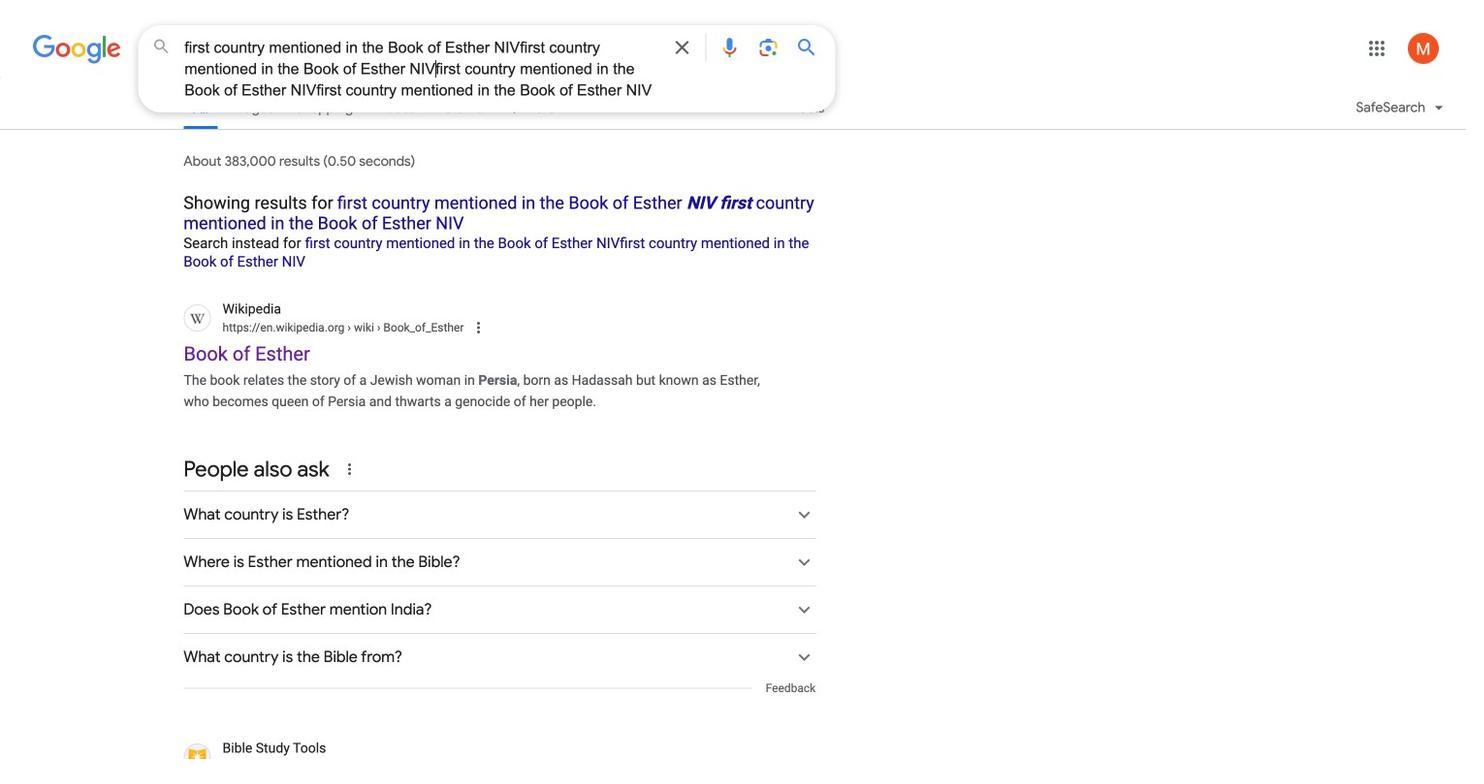 Task type: locate. For each thing, give the bounding box(es) containing it.
heading
[[184, 187, 816, 271]]

navigation
[[0, 85, 1467, 141]]

None text field
[[345, 321, 464, 335]]

None search field
[[0, 24, 836, 113]]

None text field
[[222, 319, 464, 337]]

search by image image
[[757, 36, 780, 59]]

google image
[[32, 35, 122, 64]]



Task type: vqa. For each thing, say whether or not it's contained in the screenshot.
 parking
no



Task type: describe. For each thing, give the bounding box(es) containing it.
Search text field
[[185, 37, 659, 104]]

search by voice image
[[718, 36, 741, 59]]



